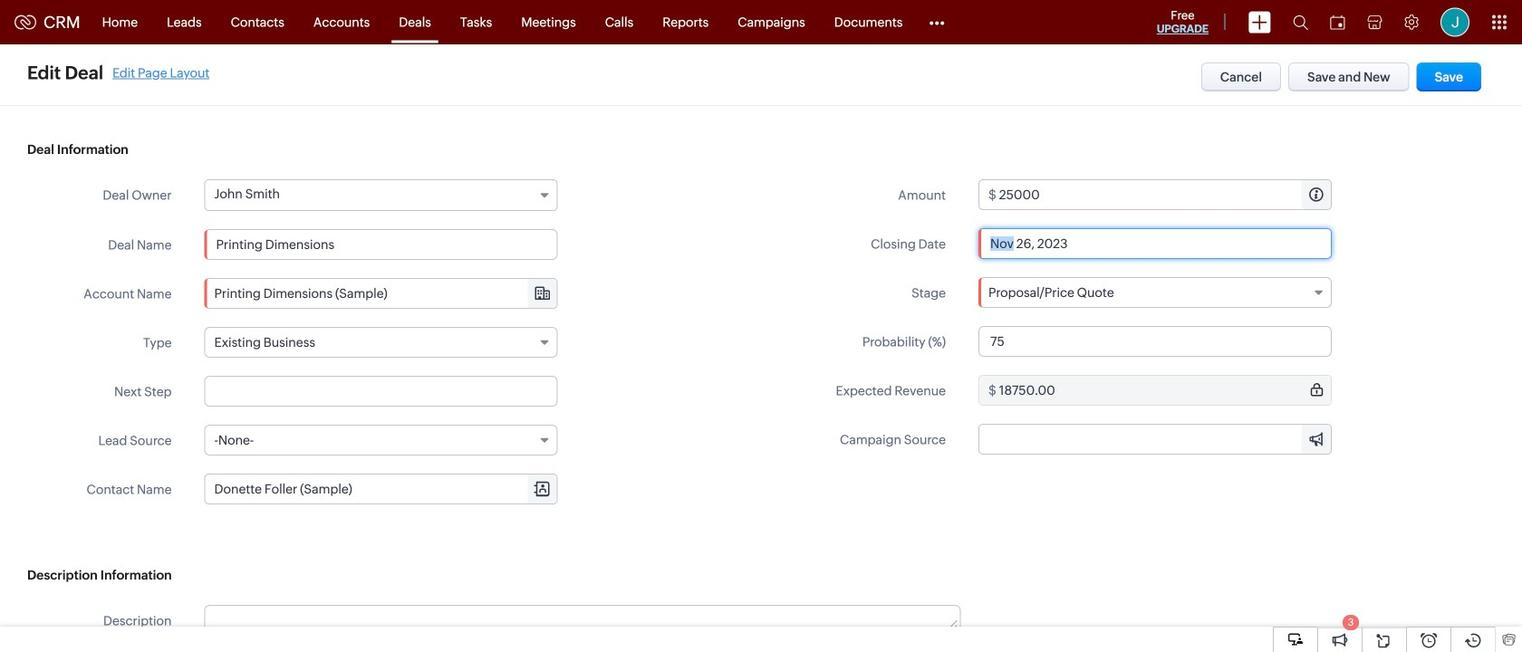 Task type: vqa. For each thing, say whether or not it's contained in the screenshot.
Help image
no



Task type: locate. For each thing, give the bounding box(es) containing it.
profile image
[[1441, 8, 1470, 37]]

create menu element
[[1238, 0, 1282, 44]]

None text field
[[999, 180, 1331, 209], [999, 376, 1331, 405], [999, 180, 1331, 209], [999, 376, 1331, 405]]

MMM D, YYYY text field
[[979, 228, 1332, 259]]

None field
[[979, 277, 1332, 308], [205, 279, 557, 308], [204, 327, 558, 358], [204, 425, 558, 456], [980, 425, 1331, 454], [205, 475, 557, 504], [979, 277, 1332, 308], [205, 279, 557, 308], [204, 327, 558, 358], [204, 425, 558, 456], [980, 425, 1331, 454], [205, 475, 557, 504]]

search image
[[1293, 14, 1308, 30]]

search element
[[1282, 0, 1319, 44]]

Other Modules field
[[917, 8, 956, 37]]

calendar image
[[1330, 15, 1346, 29]]

None text field
[[204, 229, 558, 260], [979, 326, 1332, 357], [204, 376, 558, 407], [980, 425, 1331, 454], [205, 606, 960, 635], [204, 229, 558, 260], [979, 326, 1332, 357], [204, 376, 558, 407], [980, 425, 1331, 454], [205, 606, 960, 635]]



Task type: describe. For each thing, give the bounding box(es) containing it.
logo image
[[14, 15, 36, 29]]

profile element
[[1430, 0, 1481, 44]]

create menu image
[[1249, 11, 1271, 33]]



